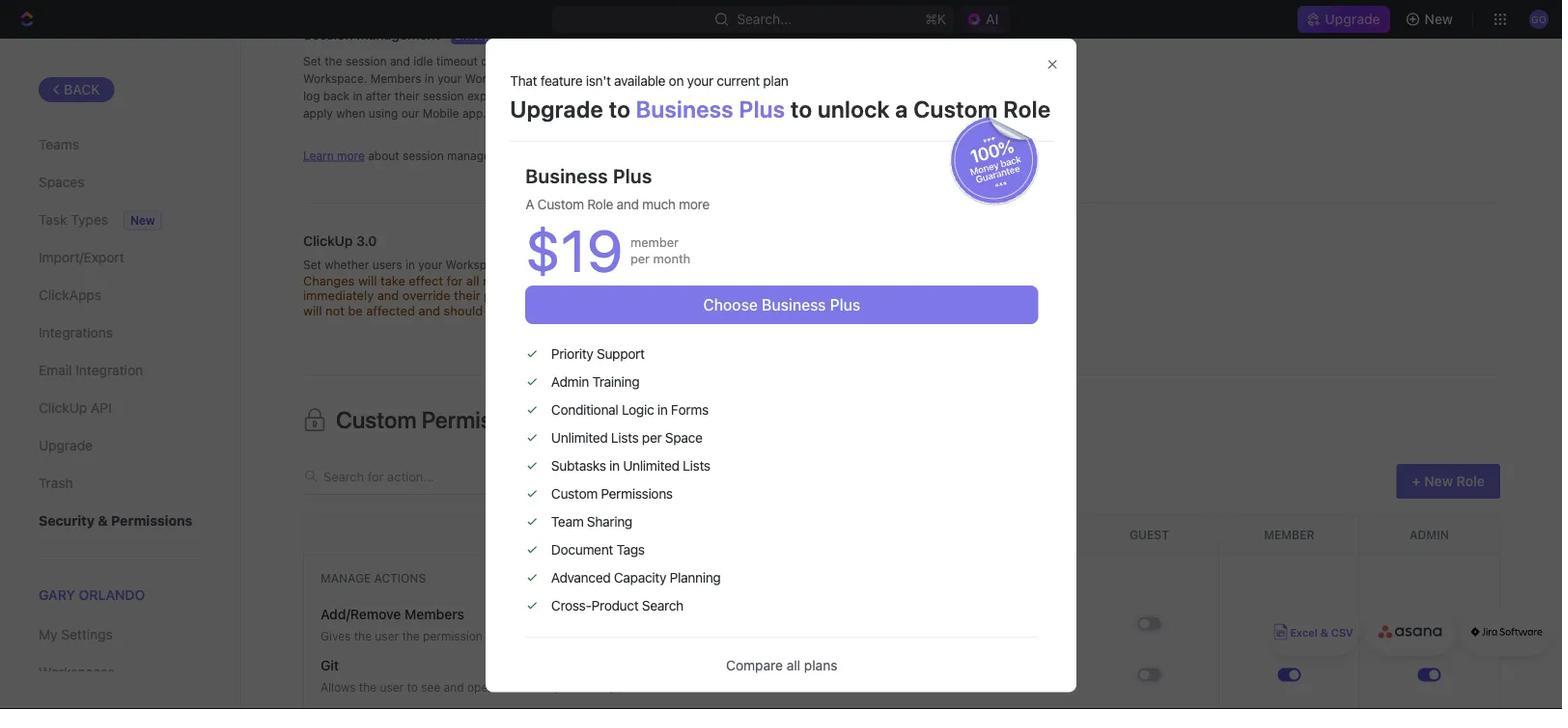 Task type: vqa. For each thing, say whether or not it's contained in the screenshot.
the our within Unfortunately, no. ClickUp is built for Workspaces, and our paid Plans are doubly so. To upgrade ClickUp, you'll need to upgrade your entire Workspace.
no



Task type: describe. For each thing, give the bounding box(es) containing it.
learn more
[[566, 412, 636, 428]]

to down search on the bottom of page
[[636, 630, 647, 643]]

don't
[[591, 89, 620, 103]]

members inside set the session and idle timeout durations for your workspace. members in your workspace will be prompted to log back in after their session expires. session limits don't apply when using our mobile app.
[[371, 72, 422, 85]]

session management
[[303, 27, 444, 42]]

and down access
[[541, 274, 563, 288]]

the right allows
[[359, 681, 377, 695]]

0 horizontal spatial back
[[64, 82, 100, 98]]

2 horizontal spatial upgrade
[[1325, 11, 1381, 27]]

members inside the clickup 3.0 set whether users in your workspace can access 3.0. changes will take effect for all members and guests immediately and override their personal settings. admins will not be affected and should opt into 3.0 on their own.
[[483, 274, 538, 288]]

cross-
[[551, 598, 592, 614]]

the inside set the session and idle timeout durations for your workspace. members in your workspace will be prompted to log back in after their session expires. session limits don't apply when using our mobile app.
[[325, 55, 342, 68]]

session inside set the session and idle timeout durations for your workspace. members in your workspace will be prompted to log back in after their session expires. session limits don't apply when using our mobile app.
[[513, 89, 556, 103]]

not
[[326, 304, 345, 318]]

1 vertical spatial timeout
[[730, 112, 773, 125]]

1 vertical spatial custom permissions
[[551, 486, 673, 502]]

apply
[[303, 107, 333, 120]]

your inside the clickup 3.0 set whether users in your workspace can access 3.0. changes will take effect for all members and guests immediately and override their personal settings. admins will not be affected and should opt into 3.0 on their own.
[[418, 258, 443, 272]]

on inside that feature isn't available on your current plan upgrade to business plus to unlock a custom role
[[669, 73, 684, 89]]

2 vertical spatial upgrade
[[39, 438, 93, 454]]

gary orlando
[[39, 588, 145, 604]]

csv
[[1332, 627, 1354, 640]]

subtasks in unlimited lists
[[551, 458, 711, 474]]

compare
[[726, 658, 783, 674]]

permissions inside security & permissions link
[[111, 513, 193, 529]]

much
[[642, 196, 676, 212]]

add
[[500, 630, 521, 643]]

spaces
[[39, 174, 84, 190]]

new button
[[1398, 4, 1465, 35]]

tasks
[[703, 681, 732, 695]]

1 vertical spatial custom
[[336, 407, 417, 434]]

0 vertical spatial duration
[[753, 27, 800, 40]]

choose business plus
[[703, 296, 861, 315]]

priority
[[551, 346, 594, 362]]

search
[[642, 598, 684, 614]]

1 vertical spatial 3.0
[[535, 304, 553, 318]]

clickapps
[[39, 287, 101, 303]]

or
[[524, 630, 535, 643]]

our
[[401, 107, 420, 120]]

excel
[[1291, 627, 1318, 640]]

admin
[[1410, 529, 1450, 542]]

more for learn more
[[604, 412, 636, 428]]

import/export link
[[39, 241, 202, 274]]

sharing
[[587, 514, 633, 530]]

advanced
[[551, 570, 611, 586]]

spaces link
[[39, 166, 202, 199]]

learn more about session management.
[[303, 149, 522, 163]]

subtasks
[[551, 458, 606, 474]]

security & permissions
[[39, 513, 193, 529]]

compare all plans button
[[726, 658, 838, 674]]

workspaces link
[[39, 657, 202, 690]]

your up feature
[[554, 55, 579, 68]]

product
[[592, 598, 639, 614]]

forms
[[671, 402, 709, 418]]

modal
[[650, 681, 683, 695]]

idle
[[706, 112, 727, 125]]

idle timeout duration
[[706, 112, 823, 125]]

business plus a custom role and much more
[[526, 164, 710, 212]]

space
[[665, 430, 703, 446]]

my settings
[[39, 627, 113, 643]]

gives
[[321, 630, 351, 643]]

excel & csv link
[[1268, 608, 1360, 657]]

on inside the clickup 3.0 set whether users in your workspace can access 3.0. changes will take effect for all members and guests immediately and override their personal settings. admins will not be affected and should opt into 3.0 on their own.
[[557, 304, 571, 318]]

and right see
[[444, 681, 464, 695]]

all inside the clickup 3.0 set whether users in your workspace can access 3.0. changes will take effect for all members and guests immediately and override their personal settings. admins will not be affected and should opt into 3.0 on their own.
[[466, 274, 480, 288]]

and left use
[[735, 681, 756, 695]]

api
[[91, 400, 112, 416]]

workspace. inside add/remove members gives the user the permission to add or remove members to the workspace.
[[671, 630, 736, 643]]

to down available
[[609, 95, 631, 122]]

see
[[421, 681, 441, 695]]

use
[[759, 681, 778, 695]]

can
[[510, 258, 529, 272]]

session for session duration
[[706, 27, 750, 40]]

on inside git allows the user to see and open the github/bitbucket/gitlab modal on tasks and use all the features within it.
[[686, 681, 700, 695]]

git
[[321, 658, 339, 674]]

after
[[366, 89, 392, 103]]

1 vertical spatial session
[[423, 89, 464, 103]]

3.0.
[[574, 258, 594, 272]]

be inside set the session and idle timeout durations for your workspace. members in your workspace will be prompted to log back in after their session expires. session limits don't apply when using our mobile app.
[[550, 72, 564, 85]]

to left the add
[[486, 630, 497, 643]]

to inside git allows the user to see and open the github/bitbucket/gitlab modal on tasks and use all the features within it.
[[407, 681, 418, 695]]

learn for learn more
[[566, 412, 601, 428]]

email integration
[[39, 363, 143, 379]]

in down idle
[[425, 72, 434, 85]]

set inside the clickup 3.0 set whether users in your workspace can access 3.0. changes will take effect for all members and guests immediately and override their personal settings. admins will not be affected and should opt into 3.0 on their own.
[[303, 258, 321, 272]]

allows
[[321, 681, 356, 695]]

into
[[509, 304, 531, 318]]

trash
[[39, 476, 73, 492]]

orlando
[[79, 588, 145, 604]]

more inside 'business plus a custom role and much more'
[[679, 196, 710, 212]]

and inside 'business plus a custom role and much more'
[[617, 196, 639, 212]]

1 vertical spatial unlimited
[[623, 458, 680, 474]]

0 horizontal spatial will
[[303, 304, 322, 318]]

to inside set the session and idle timeout durations for your workspace. members in your workspace will be prompted to log back in after their session expires. session limits don't apply when using our mobile app.
[[623, 72, 634, 85]]

guests
[[566, 274, 606, 288]]

1 horizontal spatial lists
[[683, 458, 711, 474]]

excel & csv
[[1291, 627, 1354, 640]]

team
[[551, 514, 584, 530]]

and up affected
[[377, 289, 399, 303]]

mobile
[[423, 107, 459, 120]]

limits
[[559, 89, 588, 103]]

conditional
[[551, 402, 619, 418]]

priority support
[[551, 346, 645, 362]]

member per month
[[631, 235, 691, 266]]

using
[[369, 107, 398, 120]]

changes
[[303, 274, 355, 288]]

& for security
[[98, 513, 108, 529]]

open
[[467, 681, 495, 695]]

advanced capacity planning
[[551, 570, 721, 586]]

1 vertical spatial duration
[[776, 112, 823, 125]]

gary
[[39, 588, 75, 604]]

1 vertical spatial new
[[130, 214, 155, 227]]

learn for learn more about session management.
[[303, 149, 334, 163]]

clickup 3.0 set whether users in your workspace can access 3.0. changes will take effect for all members and guests immediately and override their personal settings. admins will not be affected and should opt into 3.0 on their own.
[[303, 234, 635, 318]]

effect
[[409, 274, 443, 288]]

will inside set the session and idle timeout durations for your workspace. members in your workspace will be prompted to log back in after their session expires. session limits don't apply when using our mobile app.
[[529, 72, 547, 85]]

2 horizontal spatial their
[[575, 304, 601, 318]]

current
[[717, 73, 760, 89]]

members inside add/remove members gives the user the permission to add or remove members to the workspace.
[[582, 630, 633, 643]]

be inside the clickup 3.0 set whether users in your workspace can access 3.0. changes will take effect for all members and guests immediately and override their personal settings. admins will not be affected and should opt into 3.0 on their own.
[[348, 304, 363, 318]]

plus inside 'business plus a custom role and much more'
[[613, 164, 652, 187]]

your inside that feature isn't available on your current plan upgrade to business plus to unlock a custom role
[[687, 73, 714, 89]]

business inside that feature isn't available on your current plan upgrade to business plus to unlock a custom role
[[636, 95, 734, 122]]

the down add/remove
[[354, 630, 372, 643]]

1 vertical spatial per
[[642, 430, 662, 446]]

in down 'unlimited lists per space'
[[610, 458, 620, 474]]

support
[[597, 346, 645, 362]]

about
[[368, 149, 400, 163]]

idle
[[414, 55, 433, 68]]

a
[[526, 196, 534, 212]]

that feature isn't available on your current plan upgrade to business plus to unlock a custom role
[[510, 73, 1051, 122]]

custom role
[[914, 95, 1051, 122]]



Task type: locate. For each thing, give the bounding box(es) containing it.
upgrade link
[[1298, 6, 1390, 33], [39, 430, 202, 463]]

for inside the clickup 3.0 set whether users in your workspace can access 3.0. changes will take effect for all members and guests immediately and override their personal settings. admins will not be affected and should opt into 3.0 on their own.
[[447, 274, 463, 288]]

per inside member per month
[[631, 251, 650, 266]]

task types
[[39, 212, 108, 228]]

1 vertical spatial lists
[[683, 458, 711, 474]]

tags
[[617, 542, 645, 558]]

& for excel
[[1321, 627, 1329, 640]]

opt
[[486, 304, 506, 318]]

custom permissions
[[336, 407, 546, 434], [551, 486, 673, 502]]

and right "role"
[[617, 196, 639, 212]]

0 horizontal spatial business
[[526, 164, 608, 187]]

own.
[[605, 304, 632, 318]]

1 horizontal spatial 3.0
[[535, 304, 553, 318]]

duration up plan
[[753, 27, 800, 40]]

clickup inside the clickup 3.0 set whether users in your workspace can access 3.0. changes will take effect for all members and guests immediately and override their personal settings. admins will not be affected and should opt into 3.0 on their own.
[[303, 234, 353, 250]]

⌘k
[[925, 11, 947, 27]]

set up "changes" on the left of page
[[303, 258, 321, 272]]

per down logic
[[642, 430, 662, 446]]

0 horizontal spatial permissions
[[111, 513, 193, 529]]

0 vertical spatial business
[[636, 95, 734, 122]]

duration down plan
[[776, 112, 823, 125]]

back link
[[39, 77, 115, 102]]

their up "should"
[[454, 289, 481, 303]]

0 vertical spatial permissions
[[422, 407, 546, 434]]

upgrade link down clickup api link at the left of the page
[[39, 430, 202, 463]]

custom permissions up search for action... 'text box'
[[336, 407, 546, 434]]

unlimited lists per space
[[551, 430, 703, 446]]

plus inside button
[[830, 296, 861, 315]]

0 vertical spatial plus
[[739, 95, 786, 122]]

back up when at the top of the page
[[323, 89, 350, 103]]

capacity
[[614, 570, 666, 586]]

choose
[[703, 296, 758, 315]]

on left 'tasks' in the bottom of the page
[[686, 681, 700, 695]]

user down add/remove
[[375, 630, 399, 643]]

git allows the user to see and open the github/bitbucket/gitlab modal on tasks and use all the features within it.
[[321, 658, 912, 695]]

0 horizontal spatial new
[[130, 214, 155, 227]]

be up limits
[[550, 72, 564, 85]]

session
[[346, 55, 387, 68], [423, 89, 464, 103], [403, 149, 444, 163]]

upgrade down clickup api
[[39, 438, 93, 454]]

0 vertical spatial more
[[337, 149, 365, 163]]

duration
[[753, 27, 800, 40], [776, 112, 823, 125]]

members inside add/remove members gives the user the permission to add or remove members to the workspace.
[[405, 607, 465, 623]]

1 horizontal spatial &
[[1321, 627, 1329, 640]]

2 horizontal spatial plus
[[830, 296, 861, 315]]

within
[[866, 681, 899, 695]]

prompted
[[567, 72, 620, 85]]

2 vertical spatial business
[[762, 296, 826, 315]]

session down session management
[[346, 55, 387, 68]]

1 vertical spatial members
[[405, 607, 465, 623]]

and left idle
[[390, 55, 410, 68]]

0 vertical spatial workspace
[[465, 72, 526, 85]]

1 vertical spatial more
[[679, 196, 710, 212]]

on right available
[[669, 73, 684, 89]]

1 horizontal spatial their
[[454, 289, 481, 303]]

1 horizontal spatial plus
[[739, 95, 786, 122]]

session for session management
[[303, 27, 353, 42]]

on down the settings.
[[557, 304, 571, 318]]

0 vertical spatial learn more link
[[303, 149, 365, 163]]

to
[[623, 72, 634, 85], [609, 95, 631, 122], [791, 95, 813, 122], [486, 630, 497, 643], [636, 630, 647, 643], [407, 681, 418, 695]]

planning
[[670, 570, 721, 586]]

their down the settings.
[[575, 304, 601, 318]]

their inside set the session and idle timeout durations for your workspace. members in your workspace will be prompted to log back in after their session expires. session limits don't apply when using our mobile app.
[[395, 89, 420, 103]]

settings
[[61, 627, 113, 643]]

0 vertical spatial for
[[536, 55, 551, 68]]

1 vertical spatial set
[[303, 258, 321, 272]]

all right use
[[782, 681, 794, 695]]

business
[[636, 95, 734, 122], [526, 164, 608, 187], [762, 296, 826, 315]]

email
[[39, 363, 72, 379]]

plus inside that feature isn't available on your current plan upgrade to business plus to unlock a custom role
[[739, 95, 786, 122]]

override
[[403, 289, 451, 303]]

1 vertical spatial upgrade link
[[39, 430, 202, 463]]

0 horizontal spatial learn more link
[[303, 149, 365, 163]]

add/remove members gives the user the permission to add or remove members to the workspace.
[[321, 607, 736, 643]]

0 vertical spatial user
[[375, 630, 399, 643]]

their up our
[[395, 89, 420, 103]]

session up current
[[706, 27, 750, 40]]

permissions up search for action... 'text box'
[[422, 407, 546, 434]]

set
[[303, 55, 321, 68], [303, 258, 321, 272]]

clickup left api
[[39, 400, 87, 416]]

0 horizontal spatial 3.0
[[357, 234, 377, 250]]

business up "role"
[[526, 164, 608, 187]]

upgrade down feature
[[510, 95, 604, 122]]

unlimited down 'unlimited lists per space'
[[623, 458, 680, 474]]

month
[[653, 251, 691, 266]]

isn't
[[586, 73, 611, 89]]

members up permission
[[405, 607, 465, 623]]

session down that
[[513, 89, 556, 103]]

timeout
[[436, 55, 478, 68], [730, 112, 773, 125]]

document
[[551, 542, 613, 558]]

users
[[372, 258, 402, 272]]

0 vertical spatial lists
[[611, 430, 639, 446]]

2 vertical spatial plus
[[830, 296, 861, 315]]

teams
[[39, 137, 79, 153]]

more left about
[[337, 149, 365, 163]]

0 horizontal spatial upgrade
[[39, 438, 93, 454]]

back
[[64, 82, 100, 98], [323, 89, 350, 103]]

0 horizontal spatial custom permissions
[[336, 407, 546, 434]]

0 vertical spatial workspace.
[[303, 72, 367, 85]]

session up mobile
[[423, 89, 464, 103]]

learn more link up 'unlimited lists per space'
[[566, 412, 636, 428]]

1 horizontal spatial clickup
[[303, 234, 353, 250]]

per
[[631, 251, 650, 266], [642, 430, 662, 446]]

0 vertical spatial &
[[98, 513, 108, 529]]

more for learn more about session management.
[[337, 149, 365, 163]]

workspace. inside set the session and idle timeout durations for your workspace. members in your workspace will be prompted to log back in after their session expires. session limits don't apply when using our mobile app.
[[303, 72, 367, 85]]

0 horizontal spatial on
[[557, 304, 571, 318]]

1 vertical spatial will
[[358, 274, 377, 288]]

when
[[336, 107, 365, 120]]

workspace inside the clickup 3.0 set whether users in your workspace can access 3.0. changes will take effect for all members and guests immediately and override their personal settings. admins will not be affected and should opt into 3.0 on their own.
[[446, 258, 506, 272]]

3.0 right into
[[535, 304, 553, 318]]

custom right a
[[538, 196, 584, 212]]

session up log
[[303, 27, 353, 42]]

integrations link
[[39, 317, 202, 350]]

0 horizontal spatial upgrade link
[[39, 430, 202, 463]]

1 vertical spatial learn more link
[[566, 412, 636, 428]]

1 horizontal spatial members
[[582, 630, 633, 643]]

document tags
[[551, 542, 645, 558]]

0 horizontal spatial lists
[[611, 430, 639, 446]]

permissions down subtasks in unlimited lists
[[601, 486, 673, 502]]

user inside git allows the user to see and open the github/bitbucket/gitlab modal on tasks and use all the features within it.
[[380, 681, 404, 695]]

should
[[444, 304, 483, 318]]

0 vertical spatial upgrade link
[[1298, 6, 1390, 33]]

user left see
[[380, 681, 404, 695]]

will left not
[[303, 304, 322, 318]]

the left permission
[[402, 630, 420, 643]]

in right logic
[[657, 402, 668, 418]]

2 horizontal spatial permissions
[[601, 486, 673, 502]]

0 horizontal spatial &
[[98, 513, 108, 529]]

whether
[[325, 258, 369, 272]]

back inside set the session and idle timeout durations for your workspace. members in your workspace will be prompted to log back in after their session expires. session limits don't apply when using our mobile app.
[[323, 89, 350, 103]]

2 vertical spatial permissions
[[111, 513, 193, 529]]

more right much at the top left of the page
[[679, 196, 710, 212]]

1 horizontal spatial business
[[636, 95, 734, 122]]

1 horizontal spatial permissions
[[422, 407, 546, 434]]

1 vertical spatial for
[[447, 274, 463, 288]]

upgrade inside that feature isn't available on your current plan upgrade to business plus to unlock a custom role
[[510, 95, 604, 122]]

the down plans on the bottom right of the page
[[797, 681, 815, 695]]

the down search on the bottom of page
[[651, 630, 668, 643]]

logic
[[622, 402, 654, 418]]

3.0
[[357, 234, 377, 250], [535, 304, 553, 318]]

workspace up expires.
[[465, 72, 526, 85]]

0 vertical spatial unlimited
[[551, 430, 608, 446]]

0 vertical spatial timeout
[[436, 55, 478, 68]]

2 vertical spatial custom
[[551, 486, 598, 502]]

clickapps link
[[39, 279, 202, 312]]

in up when at the top of the page
[[353, 89, 363, 103]]

1 vertical spatial user
[[380, 681, 404, 695]]

1 horizontal spatial learn
[[566, 412, 601, 428]]

be right not
[[348, 304, 363, 318]]

0 vertical spatial members
[[371, 72, 422, 85]]

1 horizontal spatial custom permissions
[[551, 486, 673, 502]]

user
[[375, 630, 399, 643], [380, 681, 404, 695]]

lists
[[611, 430, 639, 446], [683, 458, 711, 474]]

unlock
[[818, 95, 890, 122]]

clickup for clickup 3.0 set whether users in your workspace can access 3.0. changes will take effect for all members and guests immediately and override their personal settings. admins will not be affected and should opt into 3.0 on their own.
[[303, 234, 353, 250]]

learn more link
[[303, 149, 365, 163], [566, 412, 636, 428]]

set inside set the session and idle timeout durations for your workspace. members in your workspace will be prompted to log back in after their session expires. session limits don't apply when using our mobile app.
[[303, 55, 321, 68]]

log
[[303, 89, 320, 103]]

for up feature
[[536, 55, 551, 68]]

more up 'unlimited lists per space'
[[604, 412, 636, 428]]

choose business plus button
[[526, 286, 1038, 325]]

back up teams in the left of the page
[[64, 82, 100, 98]]

for inside set the session and idle timeout durations for your workspace. members in your workspace will be prompted to log back in after their session expires. session limits don't apply when using our mobile app.
[[536, 55, 551, 68]]

permissions down trash link
[[111, 513, 193, 529]]

and inside set the session and idle timeout durations for your workspace. members in your workspace will be prompted to log back in after their session expires. session limits don't apply when using our mobile app.
[[390, 55, 410, 68]]

access
[[533, 258, 571, 272]]

1 horizontal spatial for
[[536, 55, 551, 68]]

0 horizontal spatial their
[[395, 89, 420, 103]]

0 vertical spatial set
[[303, 55, 321, 68]]

1 horizontal spatial new
[[1425, 11, 1454, 27]]

all up "should"
[[466, 274, 480, 288]]

1 horizontal spatial timeout
[[730, 112, 773, 125]]

to right isn't
[[623, 72, 634, 85]]

2 vertical spatial on
[[686, 681, 700, 695]]

learn down admin training
[[566, 412, 601, 428]]

0 vertical spatial on
[[669, 73, 684, 89]]

your up effect
[[418, 258, 443, 272]]

0 vertical spatial be
[[550, 72, 564, 85]]

types
[[71, 212, 108, 228]]

business down available
[[636, 95, 734, 122]]

conditional logic in forms
[[551, 402, 709, 418]]

take
[[381, 274, 405, 288]]

custom inside 'business plus a custom role and much more'
[[538, 196, 584, 212]]

workspace. down search on the bottom of page
[[671, 630, 736, 643]]

business right choose
[[762, 296, 826, 315]]

clickup for clickup api
[[39, 400, 87, 416]]

upgrade left new button
[[1325, 11, 1381, 27]]

& right security
[[98, 513, 108, 529]]

members down product
[[582, 630, 633, 643]]

Search for action... text field
[[319, 469, 496, 485]]

add/remove
[[321, 607, 401, 623]]

2 horizontal spatial session
[[706, 27, 750, 40]]

workspace left can
[[446, 258, 506, 272]]

in inside the clickup 3.0 set whether users in your workspace can access 3.0. changes will take effect for all members and guests immediately and override their personal settings. admins will not be affected and should opt into 3.0 on their own.
[[406, 258, 415, 272]]

1 vertical spatial all
[[787, 658, 801, 674]]

1 vertical spatial permissions
[[601, 486, 673, 502]]

learn more link down apply
[[303, 149, 365, 163]]

to left see
[[407, 681, 418, 695]]

and down override
[[419, 304, 440, 318]]

user inside add/remove members gives the user the permission to add or remove members to the workspace.
[[375, 630, 399, 643]]

timeout inside set the session and idle timeout durations for your workspace. members in your workspace will be prompted to log back in after their session expires. session limits don't apply when using our mobile app.
[[436, 55, 478, 68]]

2 vertical spatial more
[[604, 412, 636, 428]]

unlimited up subtasks
[[551, 430, 608, 446]]

my settings link
[[39, 619, 202, 652]]

permission
[[423, 630, 483, 643]]

members up after
[[371, 72, 422, 85]]

0 horizontal spatial workspace.
[[303, 72, 367, 85]]

1 horizontal spatial will
[[358, 274, 377, 288]]

0 vertical spatial will
[[529, 72, 547, 85]]

0 vertical spatial custom
[[538, 196, 584, 212]]

to left unlock
[[791, 95, 813, 122]]

per down 'member'
[[631, 251, 650, 266]]

1 horizontal spatial learn more link
[[566, 412, 636, 428]]

workspaces
[[39, 665, 115, 681]]

for right effect
[[447, 274, 463, 288]]

1 vertical spatial upgrade
[[510, 95, 604, 122]]

&
[[98, 513, 108, 529], [1321, 627, 1329, 640]]

my
[[39, 627, 58, 643]]

workspace. up log
[[303, 72, 367, 85]]

affected
[[366, 304, 415, 318]]

upgrade
[[1325, 11, 1381, 27], [510, 95, 604, 122], [39, 438, 93, 454]]

training
[[592, 374, 640, 390]]

clickup api
[[39, 400, 112, 416]]

business inside button
[[762, 296, 826, 315]]

compare all plans
[[726, 658, 838, 674]]

in up effect
[[406, 258, 415, 272]]

1 vertical spatial &
[[1321, 627, 1329, 640]]

& left the csv
[[1321, 627, 1329, 640]]

1 set from the top
[[303, 55, 321, 68]]

2 set from the top
[[303, 258, 321, 272]]

0 horizontal spatial unlimited
[[551, 430, 608, 446]]

set up log
[[303, 55, 321, 68]]

session right about
[[403, 149, 444, 163]]

upgrade link left new button
[[1298, 6, 1390, 33]]

0 horizontal spatial plus
[[613, 164, 652, 187]]

2 horizontal spatial more
[[679, 196, 710, 212]]

learn down apply
[[303, 149, 334, 163]]

new
[[1425, 11, 1454, 27], [130, 214, 155, 227]]

a
[[896, 95, 908, 122]]

the down session management
[[325, 55, 342, 68]]

management.
[[447, 149, 522, 163]]

3.0 up whether
[[357, 234, 377, 250]]

0 vertical spatial new
[[1425, 11, 1454, 27]]

business inside 'business plus a custom role and much more'
[[526, 164, 608, 187]]

1 vertical spatial workspace.
[[671, 630, 736, 643]]

the right open on the left bottom of the page
[[498, 681, 516, 695]]

your
[[554, 55, 579, 68], [438, 72, 462, 85], [687, 73, 714, 89], [418, 258, 443, 272]]

2 vertical spatial session
[[403, 149, 444, 163]]

plan
[[763, 73, 789, 89]]

0 vertical spatial custom permissions
[[336, 407, 546, 434]]

0 vertical spatial upgrade
[[1325, 11, 1381, 27]]

0 horizontal spatial members
[[483, 274, 538, 288]]

will down the durations
[[529, 72, 547, 85]]

immediately
[[303, 289, 374, 303]]

1 horizontal spatial upgrade
[[510, 95, 604, 122]]

0 vertical spatial session
[[346, 55, 387, 68]]

workspace inside set the session and idle timeout durations for your workspace. members in your workspace will be prompted to log back in after their session expires. session limits don't apply when using our mobile app.
[[465, 72, 526, 85]]

members
[[371, 72, 422, 85], [405, 607, 465, 623]]

all inside git allows the user to see and open the github/bitbucket/gitlab modal on tasks and use all the features within it.
[[782, 681, 794, 695]]

clickup up whether
[[303, 234, 353, 250]]

your left current
[[687, 73, 714, 89]]

new inside button
[[1425, 11, 1454, 27]]

all left plans on the bottom right of the page
[[787, 658, 801, 674]]

1 vertical spatial be
[[348, 304, 363, 318]]

will left take
[[358, 274, 377, 288]]

1 vertical spatial plus
[[613, 164, 652, 187]]

custom permissions up sharing
[[551, 486, 673, 502]]

lists down space
[[683, 458, 711, 474]]

0 vertical spatial learn
[[303, 149, 334, 163]]

members up personal
[[483, 274, 538, 288]]

custom up search for action... 'text box'
[[336, 407, 417, 434]]

1 vertical spatial learn
[[566, 412, 601, 428]]

1 horizontal spatial session
[[513, 89, 556, 103]]

email integration link
[[39, 354, 202, 387]]

your up mobile
[[438, 72, 462, 85]]

0 vertical spatial per
[[631, 251, 650, 266]]



